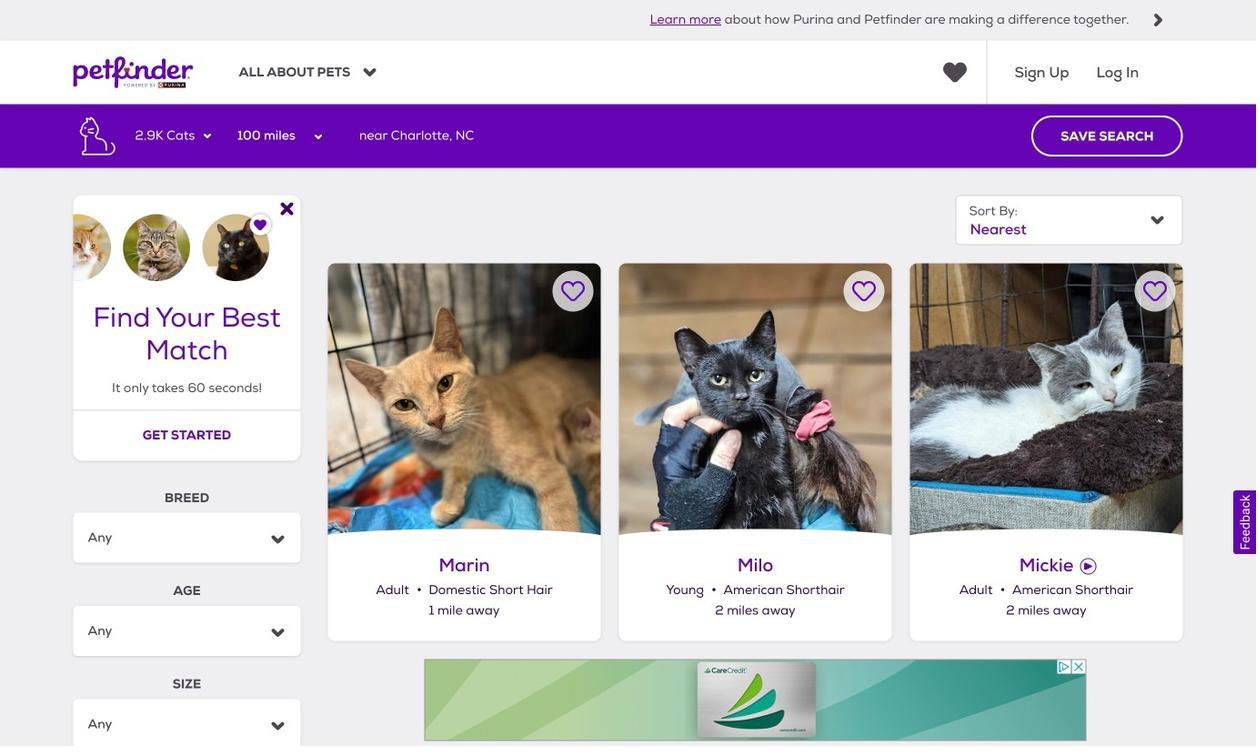 Task type: describe. For each thing, give the bounding box(es) containing it.
has video image
[[1081, 558, 1097, 575]]

petfinder home image
[[73, 40, 193, 104]]

mickie, adoptable cat, adult female american shorthair, 2 miles away, has video. image
[[911, 263, 1184, 536]]

potential cat matches image
[[73, 195, 301, 281]]

marin, adoptable cat, adult female domestic short hair, 1 mile away. image
[[328, 263, 601, 536]]

milo, adoptable cat, young male american shorthair, 2 miles away. image
[[619, 263, 892, 536]]



Task type: vqa. For each thing, say whether or not it's contained in the screenshot.
Mike von Miellen", adoptable Dog, Young Male Shepherd Mix, 2 miles away. Image
no



Task type: locate. For each thing, give the bounding box(es) containing it.
advertisement element
[[425, 660, 1087, 742]]

main content
[[0, 104, 1257, 746]]



